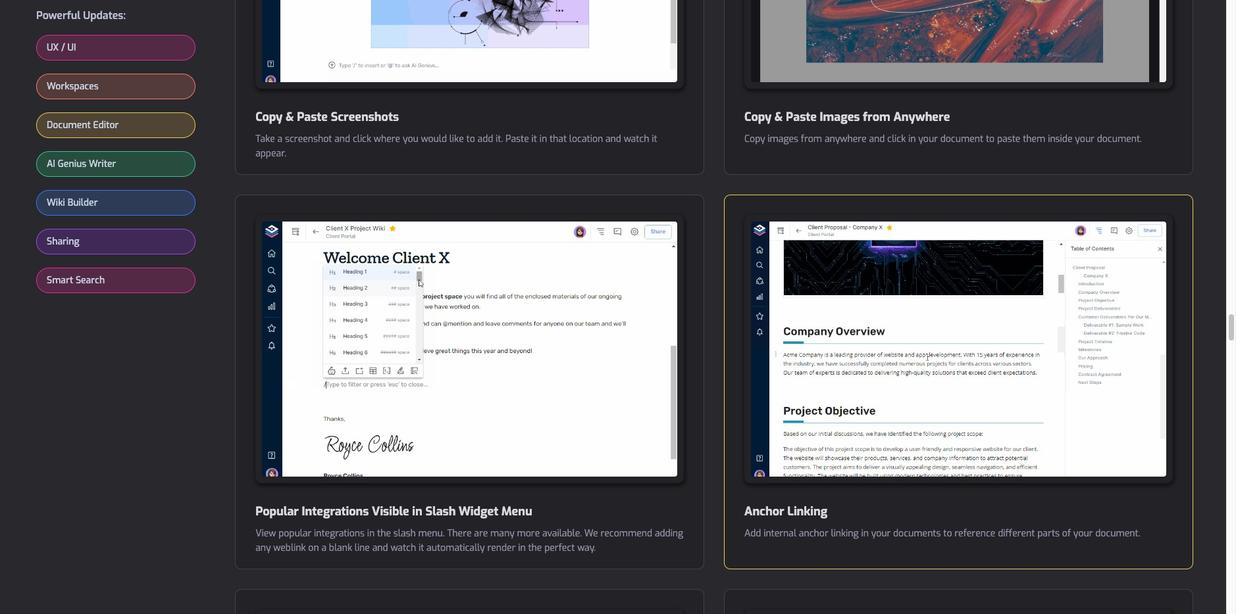 Task type: locate. For each thing, give the bounding box(es) containing it.
2 horizontal spatial it
[[652, 133, 657, 146]]

copy left images
[[744, 133, 765, 146]]

ui
[[68, 41, 76, 54]]

copy up images
[[744, 109, 772, 125]]

wiki builder link
[[37, 191, 195, 215]]

1 click from the left
[[353, 133, 371, 146]]

more
[[517, 528, 540, 541]]

screenshot
[[285, 133, 332, 146]]

to left paste
[[986, 133, 995, 146]]

adding
[[655, 528, 683, 541]]

0 horizontal spatial watch
[[391, 543, 416, 555]]

1 horizontal spatial & paste
[[775, 109, 817, 125]]

copy for copy & paste screenshots
[[255, 109, 283, 125]]

0 horizontal spatial click
[[353, 133, 371, 146]]

parts
[[1038, 528, 1060, 541]]

& paste up screenshot
[[286, 109, 328, 125]]

and right "line"
[[372, 543, 388, 555]]

& paste
[[286, 109, 328, 125], [775, 109, 817, 125]]

1 vertical spatial watch
[[391, 543, 416, 555]]

click down anywhere
[[887, 133, 906, 146]]

a
[[278, 133, 283, 146], [321, 543, 327, 555]]

a right on
[[321, 543, 327, 555]]

& paste up images
[[775, 109, 817, 125]]

watch inside view popular integrations in the slash menu. there are many more available. we recommend adding any weblink on a blank line and watch it automatically render in the perfect way.
[[391, 543, 416, 555]]

2 horizontal spatial to
[[986, 133, 995, 146]]

list
[[36, 35, 196, 307]]

watch right the location
[[624, 133, 649, 146]]

from
[[863, 109, 890, 125], [801, 133, 822, 146]]

to right like
[[466, 133, 475, 146]]

integrations
[[314, 528, 365, 541]]

anywhere
[[825, 133, 867, 146]]

popular
[[255, 504, 299, 520]]

recommend
[[601, 528, 652, 541]]

1 vertical spatial the
[[528, 543, 542, 555]]

anchor
[[744, 504, 784, 520]]

click down screenshots
[[353, 133, 371, 146]]

take a screenshot and click where you would like to add it. paste it in that location and watch it appear.
[[255, 133, 657, 160]]

1 horizontal spatial a
[[321, 543, 327, 555]]

& paste for images
[[775, 109, 817, 125]]

images
[[768, 133, 798, 146]]

menu
[[501, 504, 532, 520]]

a right take
[[278, 133, 283, 146]]

the
[[377, 528, 391, 541], [528, 543, 542, 555]]

to for copy & paste screenshots
[[466, 133, 475, 146]]

1 horizontal spatial to
[[943, 528, 952, 541]]

wiki builder
[[47, 197, 98, 209]]

smart
[[47, 274, 73, 287]]

smart search link
[[37, 269, 195, 293]]

it
[[532, 133, 537, 146], [652, 133, 657, 146], [419, 543, 424, 555]]

document editor link
[[37, 113, 195, 138]]

slash
[[425, 504, 456, 520]]

0 horizontal spatial from
[[801, 133, 822, 146]]

in down anywhere
[[908, 133, 916, 146]]

0 vertical spatial watch
[[624, 133, 649, 146]]

2 & paste from the left
[[775, 109, 817, 125]]

and
[[335, 133, 350, 146], [606, 133, 621, 146], [869, 133, 885, 146], [372, 543, 388, 555]]

writer
[[89, 158, 116, 170]]

ux
[[47, 41, 59, 54]]

0 horizontal spatial it
[[419, 543, 424, 555]]

& paste for screenshots
[[286, 109, 328, 125]]

document. right of
[[1095, 528, 1140, 541]]

0 vertical spatial from
[[863, 109, 890, 125]]

internal
[[764, 528, 797, 541]]

wiki
[[47, 197, 65, 209]]

there
[[447, 528, 472, 541]]

would
[[421, 133, 447, 146]]

updates:
[[83, 9, 126, 22]]

builder
[[68, 197, 98, 209]]

1 vertical spatial a
[[321, 543, 327, 555]]

in inside take a screenshot and click where you would like to add it. paste it in that location and watch it appear.
[[540, 133, 547, 146]]

ux / ui
[[47, 41, 76, 54]]

weblink
[[273, 543, 306, 555]]

a inside view popular integrations in the slash menu. there are many more available. we recommend adding any weblink on a blank line and watch it automatically render in the perfect way.
[[321, 543, 327, 555]]

click inside take a screenshot and click where you would like to add it. paste it in that location and watch it appear.
[[353, 133, 371, 146]]

copy up take
[[255, 109, 283, 125]]

to inside take a screenshot and click where you would like to add it. paste it in that location and watch it appear.
[[466, 133, 475, 146]]

to
[[466, 133, 475, 146], [986, 133, 995, 146], [943, 528, 952, 541]]

/
[[61, 41, 65, 54]]

0 horizontal spatial & paste
[[286, 109, 328, 125]]

integrations
[[302, 504, 369, 520]]

0 horizontal spatial a
[[278, 133, 283, 146]]

and down copy & paste screenshots
[[335, 133, 350, 146]]

on
[[308, 543, 319, 555]]

any
[[255, 543, 271, 555]]

search
[[76, 274, 105, 287]]

view popular integrations in the slash menu. there are many more available. we recommend adding any weblink on a blank line and watch it automatically render in the perfect way.
[[255, 528, 683, 555]]

linking
[[831, 528, 859, 541]]

1 horizontal spatial watch
[[624, 133, 649, 146]]

copy images from anywhere and click in your document to paste them inside your document.
[[744, 133, 1147, 146]]

document
[[940, 133, 983, 146]]

to left reference
[[943, 528, 952, 541]]

ux / ui link
[[37, 36, 195, 60]]

anchor linking
[[744, 504, 827, 520]]

copy
[[255, 109, 283, 125], [744, 109, 772, 125], [744, 133, 765, 146]]

0 vertical spatial a
[[278, 133, 283, 146]]

your right inside
[[1075, 133, 1095, 146]]

in
[[540, 133, 547, 146], [908, 133, 916, 146], [412, 504, 422, 520], [367, 528, 375, 541], [861, 528, 869, 541], [518, 543, 526, 555]]

different
[[998, 528, 1035, 541]]

of
[[1062, 528, 1071, 541]]

1 & paste from the left
[[286, 109, 328, 125]]

add internal anchor linking in your documents to reference different parts of your document.
[[744, 528, 1145, 541]]

0 vertical spatial the
[[377, 528, 391, 541]]

editor
[[93, 119, 119, 132]]

powerful updates:
[[36, 9, 126, 22]]

and right anywhere
[[869, 133, 885, 146]]

watch down slash
[[391, 543, 416, 555]]

1 horizontal spatial click
[[887, 133, 906, 146]]

where
[[374, 133, 400, 146]]

paste
[[505, 133, 529, 146]]

in left that
[[540, 133, 547, 146]]

watch
[[624, 133, 649, 146], [391, 543, 416, 555]]

document. right inside
[[1097, 133, 1142, 146]]

the down more
[[528, 543, 542, 555]]

the left slash
[[377, 528, 391, 541]]

ai genius
[[47, 158, 86, 170]]

0 horizontal spatial the
[[377, 528, 391, 541]]

document.
[[1097, 133, 1142, 146], [1095, 528, 1140, 541]]

0 horizontal spatial to
[[466, 133, 475, 146]]

blank
[[329, 543, 352, 555]]

to for copy & paste images from anywhere
[[986, 133, 995, 146]]

copy for copy images from anywhere and click in your document to paste them inside your document.
[[744, 133, 765, 146]]



Task type: vqa. For each thing, say whether or not it's contained in the screenshot.
the Date
no



Task type: describe. For each thing, give the bounding box(es) containing it.
ai genius writer link
[[37, 152, 195, 176]]

1 vertical spatial document.
[[1095, 528, 1140, 541]]

in up "line"
[[367, 528, 375, 541]]

anywhere
[[894, 109, 950, 125]]

list containing ux / ui
[[36, 35, 196, 307]]

in down more
[[518, 543, 526, 555]]

line
[[355, 543, 370, 555]]

1 horizontal spatial from
[[863, 109, 890, 125]]

copy & paste images from anywhere
[[744, 109, 950, 125]]

automatically
[[427, 543, 485, 555]]

it.
[[496, 133, 503, 146]]

that
[[550, 133, 567, 146]]

popular integrations visible in slash widget menu
[[255, 504, 532, 520]]

slash
[[393, 528, 416, 541]]

we
[[584, 528, 598, 541]]

popular
[[279, 528, 311, 541]]

anchor
[[799, 528, 828, 541]]

appear.
[[255, 147, 286, 160]]

widget
[[459, 504, 498, 520]]

location
[[569, 133, 603, 146]]

way.
[[577, 543, 596, 555]]

view
[[255, 528, 276, 541]]

watch inside take a screenshot and click where you would like to add it. paste it in that location and watch it appear.
[[624, 133, 649, 146]]

add
[[744, 528, 761, 541]]

inside
[[1048, 133, 1073, 146]]

images
[[820, 109, 860, 125]]

render
[[487, 543, 516, 555]]

workspaces
[[47, 80, 99, 93]]

many
[[490, 528, 515, 541]]

copy & paste screenshots
[[255, 109, 399, 125]]

smart search
[[47, 274, 105, 287]]

powerful
[[36, 9, 80, 22]]

perfect
[[544, 543, 575, 555]]

are
[[474, 528, 488, 541]]

copy for copy & paste images from anywhere
[[744, 109, 772, 125]]

ai genius writer
[[47, 158, 116, 170]]

sharing link
[[37, 230, 195, 254]]

add
[[478, 133, 493, 146]]

documents
[[893, 528, 941, 541]]

your right of
[[1073, 528, 1093, 541]]

menu.
[[418, 528, 445, 541]]

2 click from the left
[[887, 133, 906, 146]]

you
[[403, 133, 419, 146]]

a inside take a screenshot and click where you would like to add it. paste it in that location and watch it appear.
[[278, 133, 283, 146]]

reference
[[955, 528, 995, 541]]

them
[[1023, 133, 1046, 146]]

take
[[255, 133, 275, 146]]

sharing
[[47, 236, 79, 248]]

in right linking in the bottom of the page
[[861, 528, 869, 541]]

and right the location
[[606, 133, 621, 146]]

available.
[[542, 528, 582, 541]]

your left documents
[[871, 528, 891, 541]]

document editor
[[47, 119, 119, 132]]

linking
[[787, 504, 827, 520]]

your down anywhere
[[918, 133, 938, 146]]

it inside view popular integrations in the slash menu. there are many more available. we recommend adding any weblink on a blank line and watch it automatically render in the perfect way.
[[419, 543, 424, 555]]

1 vertical spatial from
[[801, 133, 822, 146]]

1 horizontal spatial the
[[528, 543, 542, 555]]

paste
[[997, 133, 1020, 146]]

screenshots
[[331, 109, 399, 125]]

and inside view popular integrations in the slash menu. there are many more available. we recommend adding any weblink on a blank line and watch it automatically render in the perfect way.
[[372, 543, 388, 555]]

like
[[449, 133, 464, 146]]

1 horizontal spatial it
[[532, 133, 537, 146]]

workspaces link
[[37, 74, 195, 99]]

visible
[[372, 504, 409, 520]]

0 vertical spatial document.
[[1097, 133, 1142, 146]]

document
[[47, 119, 91, 132]]

in left slash
[[412, 504, 422, 520]]



